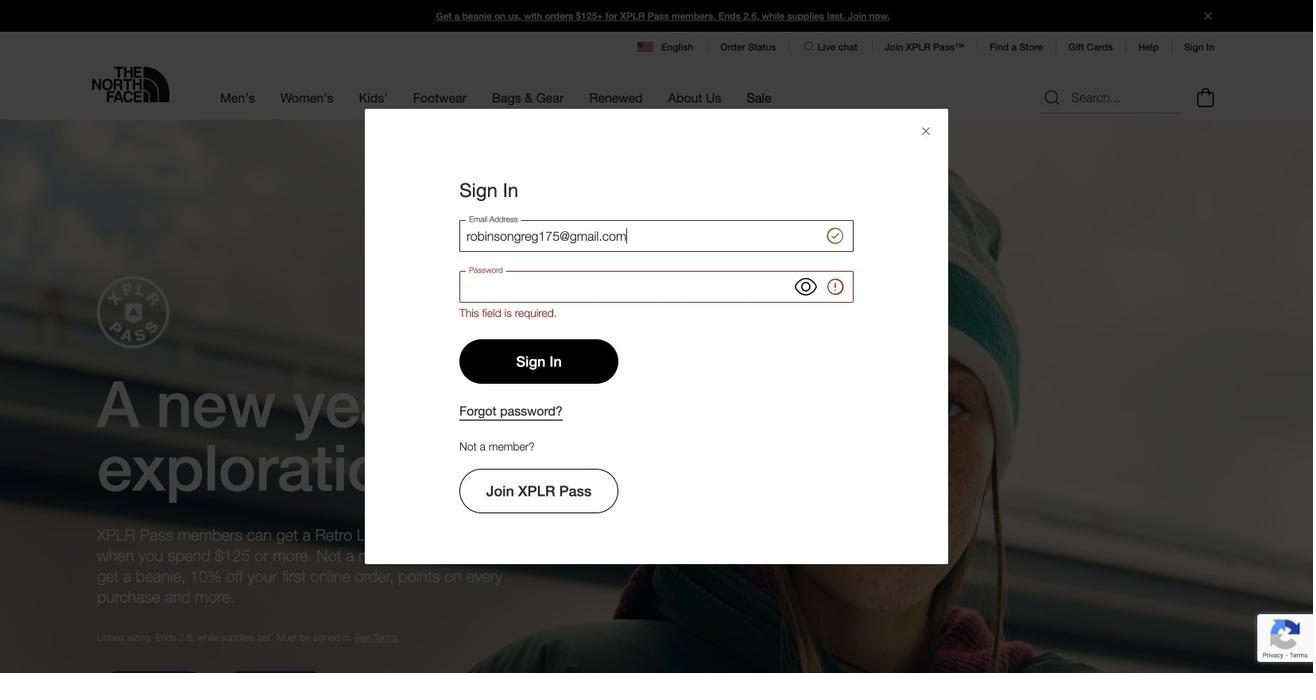 Task type: locate. For each thing, give the bounding box(es) containing it.
None password field
[[460, 271, 854, 303]]

Search search field
[[1040, 82, 1183, 114]]

None text field
[[460, 220, 854, 252]]

switch visibility password image
[[795, 276, 817, 298]]

search all image
[[1043, 88, 1062, 107]]

the north face home page image
[[92, 67, 169, 103]]

alert
[[460, 306, 854, 320]]

view cart image
[[1193, 86, 1219, 110]]



Task type: describe. For each thing, give the bounding box(es) containing it.
close image
[[1198, 12, 1219, 19]]

loyalty logo image
[[97, 276, 169, 349]]

a woman looks at you with a straight face. she is outside wearing the north face retro logo beanie, and north face down jacket in pine needle. image
[[0, 119, 1313, 673]]



Task type: vqa. For each thing, say whether or not it's contained in the screenshot.
View Cart image
yes



